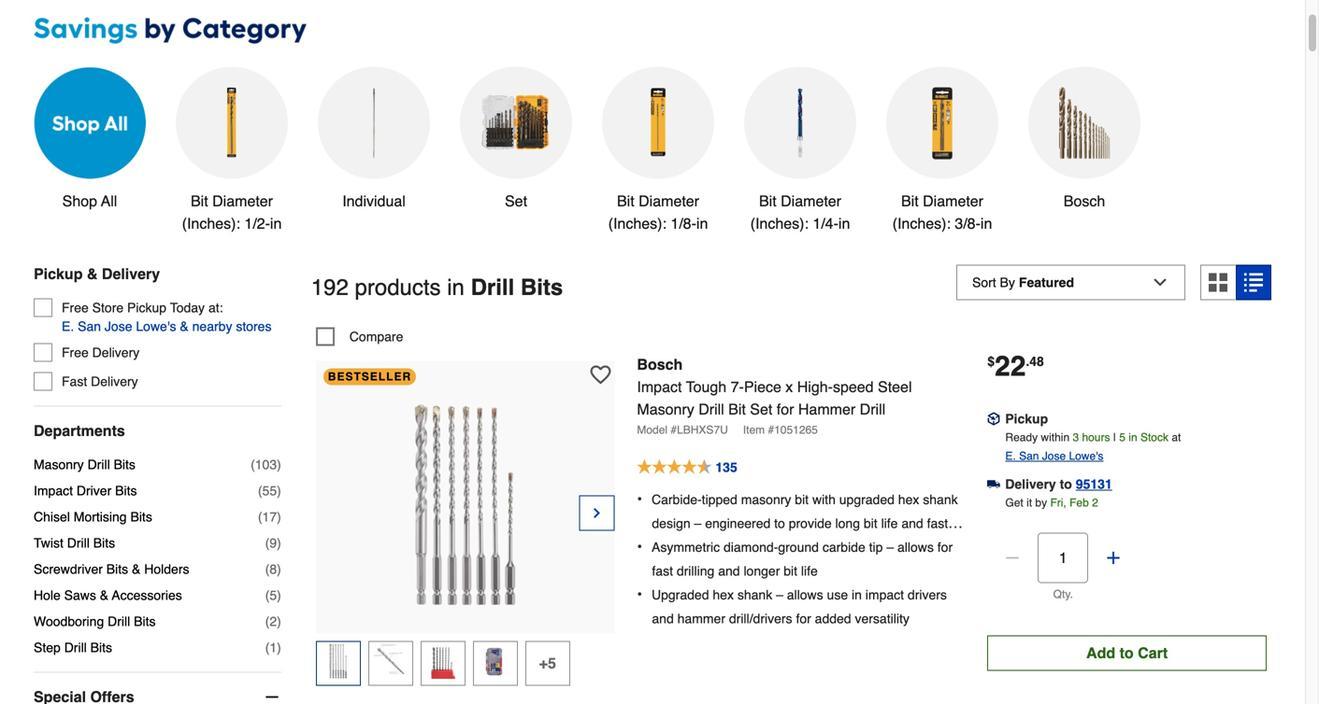 Task type: describe. For each thing, give the bounding box(es) containing it.
carbide
[[822, 540, 865, 555]]

bosch lbhxs7u impact tough 7-piece x high-speed steel masonry drill bit set for hammer drill image
[[362, 402, 568, 608]]

1
[[270, 641, 277, 656]]

in inside "bit diameter (inches): 1/8-in"
[[696, 215, 708, 232]]

192
[[311, 275, 349, 301]]

0 horizontal spatial 5
[[270, 588, 277, 603]]

(inches): for bit diameter (inches): 1/2-in
[[182, 215, 240, 232]]

( 9 )
[[265, 536, 281, 551]]

step drill bits
[[34, 641, 112, 656]]

shop all
[[62, 193, 117, 210]]

) for ( 5 )
[[277, 588, 281, 603]]

95131 button
[[1076, 475, 1112, 494]]

twist
[[34, 536, 63, 551]]

with
[[812, 493, 836, 507]]

& up accessories
[[132, 562, 141, 577]]

.48
[[1026, 354, 1044, 369]]

accessories
[[112, 588, 182, 603]]

• asymmetric diamond-ground carbide tip – allows for fast drilling and longer bit life • upgraded hex shank – allows use in impact drivers and hammer drill/drivers for added versatility
[[637, 538, 953, 627]]

free delivery
[[62, 345, 140, 360]]

pickup for pickup & delivery
[[34, 265, 83, 283]]

3
[[1073, 431, 1079, 444]]

pickup for pickup
[[1005, 412, 1048, 427]]

bit for bit diameter (inches): 1/4-in
[[759, 193, 777, 210]]

) for ( 55 )
[[277, 484, 281, 499]]

( 5 )
[[265, 588, 281, 603]]

( for 5
[[265, 588, 270, 603]]

+5
[[539, 655, 556, 672]]

plus image
[[1104, 549, 1123, 568]]

8
[[270, 562, 277, 577]]

lbhxs7u
[[677, 424, 728, 437]]

list view image
[[1244, 273, 1263, 292]]

bosch for bosch
[[1064, 193, 1105, 210]]

135
[[716, 460, 737, 475]]

hole
[[34, 588, 61, 603]]

55
[[262, 484, 277, 499]]

minus image
[[1003, 549, 1022, 568]]

long
[[835, 516, 860, 531]]

diameter for 3/8-
[[923, 193, 983, 210]]

stock
[[1140, 431, 1169, 444]]

1/2-
[[244, 215, 270, 232]]

hammer
[[677, 612, 725, 627]]

tough
[[686, 378, 727, 396]]

ground
[[778, 540, 819, 555]]

individual
[[342, 193, 406, 210]]

( 2 )
[[265, 615, 281, 630]]

#1051265
[[768, 424, 818, 437]]

bit diameter (inches): 1/4-in button
[[744, 67, 856, 235]]

provide
[[789, 516, 832, 531]]

tipped
[[702, 493, 737, 507]]

versatility
[[855, 612, 909, 627]]

carbide-
[[652, 493, 702, 507]]

shop
[[62, 193, 97, 210]]

within
[[1041, 431, 1070, 444]]

chisel
[[34, 510, 70, 525]]

lowe's inside 'ready within 3 hours | 5 in stock at e. san jose lowe's'
[[1069, 450, 1103, 463]]

steel
[[878, 378, 912, 396]]

in inside 'bit diameter (inches): 1/4-in'
[[838, 215, 850, 232]]

bit for bit diameter (inches): 1/8-in
[[617, 193, 634, 210]]

3/8-
[[955, 215, 981, 232]]

masonry inside bosch impact tough 7-piece x high-speed steel masonry drill bit set for hammer drill
[[637, 401, 694, 418]]

) for ( 9 )
[[277, 536, 281, 551]]

and inside • carbide-tipped masonry bit with upgraded hex shank design – engineered to provide long bit life and fast material removal
[[901, 516, 923, 531]]

drill bits brand bosch image
[[1047, 86, 1122, 160]]

4 thumbnail image from the left
[[478, 644, 513, 680]]

diameter for 1/4-
[[781, 193, 841, 210]]

driver
[[77, 484, 111, 499]]

at:
[[208, 301, 223, 316]]

life inside • carbide-tipped masonry bit with upgraded hex shank design – engineered to provide long bit life and fast material removal
[[881, 516, 898, 531]]

model # lbhxs7u
[[637, 424, 728, 437]]

$ 22 .48
[[987, 350, 1044, 383]]

compare
[[349, 329, 403, 344]]

2 horizontal spatial for
[[937, 540, 953, 555]]

item #1051265
[[743, 424, 818, 437]]

+5 button
[[525, 642, 570, 686]]

step
[[34, 641, 61, 656]]

7-
[[731, 378, 744, 396]]

diameter for 1/8-
[[639, 193, 699, 210]]

screwdriver bits & holders
[[34, 562, 189, 577]]

set inside bosch impact tough 7-piece x high-speed steel masonry drill bit set for hammer drill
[[750, 401, 772, 418]]

screwdriver
[[34, 562, 103, 577]]

bosch for bosch impact tough 7-piece x high-speed steel masonry drill bit set for hammer drill
[[637, 356, 683, 373]]

fast delivery
[[62, 374, 138, 389]]

in inside bit diameter (inches): 1/2-in
[[270, 215, 282, 232]]

( 17 )
[[258, 510, 281, 525]]

woodboring
[[34, 615, 104, 630]]

add to cart
[[1086, 645, 1168, 662]]

bit diameter (inches): 1/8-in button
[[602, 67, 714, 235]]

grid view image
[[1209, 273, 1227, 292]]

drill/drivers
[[729, 612, 792, 627]]

2 vertical spatial –
[[776, 588, 783, 603]]

actual price $22.48 element
[[987, 350, 1044, 383]]

all
[[101, 193, 117, 210]]

drill bits set/individual set image
[[479, 86, 553, 160]]

0 horizontal spatial impact
[[34, 484, 73, 499]]

upgraded
[[652, 588, 709, 603]]

( 1 )
[[265, 641, 281, 656]]

2 vertical spatial and
[[652, 612, 674, 627]]

1 vertical spatial and
[[718, 564, 740, 579]]

( for 9
[[265, 536, 270, 551]]

) for ( 103 )
[[277, 458, 281, 473]]

tip
[[869, 540, 883, 555]]

bits for ( 55 )
[[115, 484, 137, 499]]

1 horizontal spatial 2
[[1092, 497, 1098, 510]]

twist drill bits
[[34, 536, 115, 551]]

fri,
[[1050, 497, 1066, 510]]

today
[[170, 301, 205, 316]]

bit diameter (inches): 3/8-in button
[[886, 67, 998, 235]]

( for 17
[[258, 510, 262, 525]]

) for ( 2 )
[[277, 615, 281, 630]]

1 horizontal spatial for
[[796, 612, 811, 627]]

delivery up it
[[1005, 477, 1056, 492]]

longer
[[744, 564, 780, 579]]

get it by fri, feb 2
[[1005, 497, 1098, 510]]

bit for bit diameter (inches): 1/2-in
[[191, 193, 208, 210]]

in inside 'ready within 3 hours | 5 in stock at e. san jose lowe's'
[[1129, 431, 1137, 444]]

1 vertical spatial 2
[[270, 615, 277, 630]]

bit diameter (inches): 1/4-in
[[750, 193, 850, 232]]

delivery to 95131
[[1005, 477, 1112, 492]]

add
[[1086, 645, 1115, 662]]

e. san jose lowe's button
[[1005, 447, 1103, 466]]

in inside the '• asymmetric diamond-ground carbide tip – allows for fast drilling and longer bit life • upgraded hex shank – allows use in impact drivers and hammer drill/drivers for added versatility'
[[852, 588, 862, 603]]

1 thumbnail image from the left
[[320, 644, 356, 680]]

( for 1
[[265, 641, 270, 656]]

heart outline image
[[590, 365, 611, 385]]

masonry
[[741, 493, 791, 507]]

asymmetric
[[652, 540, 720, 555]]

delivery down free delivery
[[91, 374, 138, 389]]

upgraded
[[839, 493, 895, 507]]

) for ( 1 )
[[277, 641, 281, 656]]

free store pickup today at:
[[62, 301, 223, 316]]

woodboring drill bits
[[34, 615, 156, 630]]

hex inside the '• asymmetric diamond-ground carbide tip – allows for fast drilling and longer bit life • upgraded hex shank – allows use in impact drivers and hammer drill/drivers for added versatility'
[[713, 588, 734, 603]]

products
[[355, 275, 441, 301]]

|
[[1113, 431, 1116, 444]]

1 vertical spatial allows
[[787, 588, 823, 603]]

qty.
[[1053, 588, 1073, 601]]

(inches): for bit diameter (inches): 3/8-in
[[892, 215, 951, 232]]

bits for ( 2 )
[[134, 615, 156, 630]]

minus image
[[262, 688, 281, 705]]

by
[[1035, 497, 1047, 510]]

in inside the bit diameter (inches): 3/8-in
[[981, 215, 992, 232]]

mortising
[[74, 510, 127, 525]]

drilling
[[677, 564, 714, 579]]

diameter for 1/2-
[[212, 193, 273, 210]]

pickup image
[[987, 413, 1000, 426]]

set inside button
[[505, 193, 527, 210]]

chisel mortising bits
[[34, 510, 152, 525]]

5 inside 'ready within 3 hours | 5 in stock at e. san jose lowe's'
[[1119, 431, 1125, 444]]

drill bits bit diameter (inches) 1/8-in image
[[621, 86, 696, 160]]



Task type: locate. For each thing, give the bounding box(es) containing it.
0 vertical spatial lowe's
[[136, 319, 176, 334]]

hole saws & accessories
[[34, 588, 182, 603]]

drill
[[471, 275, 514, 301], [698, 401, 724, 418], [860, 401, 885, 418], [87, 458, 110, 473], [67, 536, 90, 551], [108, 615, 130, 630], [64, 641, 87, 656]]

) up 8 in the left bottom of the page
[[277, 536, 281, 551]]

(inches):
[[182, 215, 240, 232], [608, 215, 666, 232], [750, 215, 809, 232], [892, 215, 951, 232]]

bits for ( 103 )
[[114, 458, 135, 473]]

hex up hammer
[[713, 588, 734, 603]]

0 horizontal spatial pickup
[[34, 265, 83, 283]]

to inside • carbide-tipped masonry bit with upgraded hex shank design – engineered to provide long bit life and fast material removal
[[774, 516, 785, 531]]

0 vertical spatial free
[[62, 301, 89, 316]]

0 vertical spatial life
[[881, 516, 898, 531]]

departments element
[[34, 422, 281, 441]]

bit
[[795, 493, 809, 507], [864, 516, 877, 531], [784, 564, 797, 579]]

0 horizontal spatial jose
[[105, 319, 132, 334]]

individual button
[[318, 67, 430, 213]]

set
[[505, 193, 527, 210], [750, 401, 772, 418]]

delivery up fast delivery
[[92, 345, 140, 360]]

0 vertical spatial bosch
[[1064, 193, 1105, 210]]

lowe's inside 'button'
[[136, 319, 176, 334]]

bit inside 'bit diameter (inches): 1/4-in'
[[759, 193, 777, 210]]

bit inside bosch impact tough 7-piece x high-speed steel masonry drill bit set for hammer drill
[[728, 401, 746, 418]]

0 vertical spatial allows
[[897, 540, 934, 555]]

0 horizontal spatial for
[[777, 401, 794, 418]]

at
[[1172, 431, 1181, 444]]

life inside the '• asymmetric diamond-ground carbide tip – allows for fast drilling and longer bit life • upgraded hex shank – allows use in impact drivers and hammer drill/drivers for added versatility'
[[801, 564, 818, 579]]

1 horizontal spatial masonry
[[637, 401, 694, 418]]

) up ( 1 )
[[277, 615, 281, 630]]

san inside 'button'
[[78, 319, 101, 334]]

diameter inside the bit diameter (inches): 3/8-in
[[923, 193, 983, 210]]

3 • from the top
[[637, 586, 642, 603]]

1 vertical spatial to
[[774, 516, 785, 531]]

1 vertical spatial pickup
[[127, 301, 166, 316]]

0 vertical spatial hex
[[898, 493, 919, 507]]

fast down material
[[652, 564, 673, 579]]

bit down 'drill bits bit diameter (inches) 1/2-in' image
[[191, 193, 208, 210]]

bits for ( 9 )
[[93, 536, 115, 551]]

1 vertical spatial masonry
[[34, 458, 84, 473]]

• inside • carbide-tipped masonry bit with upgraded hex shank design – engineered to provide long bit life and fast material removal
[[637, 491, 642, 508]]

diameter up 1/4-
[[781, 193, 841, 210]]

bits for ( 1 )
[[90, 641, 112, 656]]

3 ) from the top
[[277, 510, 281, 525]]

e. inside 'ready within 3 hours | 5 in stock at e. san jose lowe's'
[[1005, 450, 1016, 463]]

• for bit
[[637, 491, 642, 508]]

to inside "button"
[[1120, 645, 1134, 662]]

2 vertical spatial to
[[1120, 645, 1134, 662]]

1 horizontal spatial life
[[881, 516, 898, 531]]

& down today
[[180, 319, 189, 334]]

1 vertical spatial bosch
[[637, 356, 683, 373]]

store
[[92, 301, 124, 316]]

1 vertical spatial shank
[[737, 588, 772, 603]]

san down store at the top of the page
[[78, 319, 101, 334]]

(inches): inside bit diameter (inches): 1/2-in
[[182, 215, 240, 232]]

hammer
[[798, 401, 856, 418]]

for up the item #1051265
[[777, 401, 794, 418]]

5 right the |
[[1119, 431, 1125, 444]]

impact
[[865, 588, 904, 603]]

22
[[995, 350, 1026, 383]]

item #1051265 button
[[743, 421, 829, 451]]

103
[[255, 458, 277, 473]]

bosch inside bosch impact tough 7-piece x high-speed steel masonry drill bit set for hammer drill
[[637, 356, 683, 373]]

(inches): left "1/8-"
[[608, 215, 666, 232]]

bit inside bit diameter (inches): 1/2-in
[[191, 193, 208, 210]]

2 horizontal spatial to
[[1120, 645, 1134, 662]]

0 horizontal spatial allows
[[787, 588, 823, 603]]

(inches): for bit diameter (inches): 1/4-in
[[750, 215, 809, 232]]

2 horizontal spatial pickup
[[1005, 412, 1048, 427]]

e. up free delivery
[[62, 319, 74, 334]]

2
[[1092, 497, 1098, 510], [270, 615, 277, 630]]

cart
[[1138, 645, 1168, 662]]

2 up ( 1 )
[[270, 615, 277, 630]]

1 horizontal spatial hex
[[898, 493, 919, 507]]

it
[[1027, 497, 1032, 510]]

hex inside • carbide-tipped masonry bit with upgraded hex shank design – engineered to provide long bit life and fast material removal
[[898, 493, 919, 507]]

5 ) from the top
[[277, 562, 281, 577]]

san inside 'ready within 3 hours | 5 in stock at e. san jose lowe's'
[[1019, 450, 1039, 463]]

1 vertical spatial impact
[[34, 484, 73, 499]]

free left store at the top of the page
[[62, 301, 89, 316]]

jose down store at the top of the page
[[105, 319, 132, 334]]

• left material
[[637, 538, 642, 556]]

1 vertical spatial fast
[[652, 564, 673, 579]]

engineered
[[705, 516, 771, 531]]

( for 55
[[258, 484, 262, 499]]

use
[[827, 588, 848, 603]]

0 vertical spatial •
[[637, 491, 642, 508]]

fast up 'drivers'
[[927, 516, 948, 531]]

and right 'long'
[[901, 516, 923, 531]]

life
[[881, 516, 898, 531], [801, 564, 818, 579]]

bit down drill bits bit diameter (inches) 1/8-in image at the top of the page
[[617, 193, 634, 210]]

bit diameter (inches): 1/2-in button
[[176, 67, 288, 235]]

(
[[251, 458, 255, 473], [258, 484, 262, 499], [258, 510, 262, 525], [265, 536, 270, 551], [265, 562, 270, 577], [265, 588, 270, 603], [265, 615, 270, 630], [265, 641, 270, 656]]

6 ) from the top
[[277, 588, 281, 603]]

(inches): left 3/8-
[[892, 215, 951, 232]]

diameter inside "bit diameter (inches): 1/8-in"
[[639, 193, 699, 210]]

diameter inside 'bit diameter (inches): 1/4-in'
[[781, 193, 841, 210]]

bosch down 'drill bits brand bosch' image
[[1064, 193, 1105, 210]]

1 vertical spatial for
[[937, 540, 953, 555]]

0 horizontal spatial life
[[801, 564, 818, 579]]

• left carbide-
[[637, 491, 642, 508]]

1 horizontal spatial e.
[[1005, 450, 1016, 463]]

shank up 'drill/drivers' at bottom right
[[737, 588, 772, 603]]

bit down 7-
[[728, 401, 746, 418]]

bit for bit diameter (inches): 3/8-in
[[901, 193, 919, 210]]

) up 55
[[277, 458, 281, 473]]

2 vertical spatial •
[[637, 586, 642, 603]]

in
[[270, 215, 282, 232], [696, 215, 708, 232], [838, 215, 850, 232], [981, 215, 992, 232], [447, 275, 465, 301], [1129, 431, 1137, 444], [852, 588, 862, 603]]

1 vertical spatial e.
[[1005, 450, 1016, 463]]

shank right the upgraded
[[923, 493, 958, 507]]

1 horizontal spatial impact
[[637, 378, 682, 396]]

and down "upgraded"
[[652, 612, 674, 627]]

0 vertical spatial san
[[78, 319, 101, 334]]

1/8-
[[671, 215, 696, 232]]

jose down within
[[1042, 450, 1066, 463]]

truck filled image
[[987, 478, 1000, 491]]

fast inside the '• asymmetric diamond-ground carbide tip – allows for fast drilling and longer bit life • upgraded hex shank – allows use in impact drivers and hammer drill/drivers for added versatility'
[[652, 564, 673, 579]]

high-
[[797, 378, 833, 396]]

allows right tip
[[897, 540, 934, 555]]

& right the saws
[[100, 588, 109, 603]]

shop all button
[[34, 67, 146, 213]]

1 vertical spatial •
[[637, 538, 642, 556]]

0 horizontal spatial lowe's
[[136, 319, 176, 334]]

drill bits set/individual individual image
[[337, 86, 411, 160]]

shank inside • carbide-tipped masonry bit with upgraded hex shank design – engineered to provide long bit life and fast material removal
[[923, 493, 958, 507]]

1 ) from the top
[[277, 458, 281, 473]]

1 horizontal spatial 5
[[1119, 431, 1125, 444]]

pickup up "ready"
[[1005, 412, 1048, 427]]

1 horizontal spatial lowe's
[[1069, 450, 1103, 463]]

add to cart button
[[987, 636, 1267, 671]]

2 thumbnail image from the left
[[373, 644, 408, 680]]

impact up chisel
[[34, 484, 73, 499]]

e. inside 'button'
[[62, 319, 74, 334]]

Stepper number input field with increment and decrement buttons number field
[[1038, 533, 1088, 584]]

2 vertical spatial for
[[796, 612, 811, 627]]

0 vertical spatial jose
[[105, 319, 132, 334]]

5 down ( 8 )
[[270, 588, 277, 603]]

)
[[277, 458, 281, 473], [277, 484, 281, 499], [277, 510, 281, 525], [277, 536, 281, 551], [277, 562, 281, 577], [277, 588, 281, 603], [277, 615, 281, 630], [277, 641, 281, 656]]

0 horizontal spatial –
[[694, 516, 701, 531]]

1 horizontal spatial shank
[[923, 493, 958, 507]]

0 horizontal spatial masonry
[[34, 458, 84, 473]]

17
[[262, 510, 277, 525]]

life down ground at right bottom
[[801, 564, 818, 579]]

free for free store pickup today at:
[[62, 301, 89, 316]]

bit
[[191, 193, 208, 210], [617, 193, 634, 210], [759, 193, 777, 210], [901, 193, 919, 210], [728, 401, 746, 418]]

masonry up impact driver bits
[[34, 458, 84, 473]]

impact up model
[[637, 378, 682, 396]]

0 vertical spatial to
[[1060, 477, 1072, 492]]

saws
[[64, 588, 96, 603]]

bosch inside button
[[1064, 193, 1105, 210]]

1 horizontal spatial jose
[[1042, 450, 1066, 463]]

0 vertical spatial 2
[[1092, 497, 1098, 510]]

2 horizontal spatial and
[[901, 516, 923, 531]]

fast inside • carbide-tipped masonry bit with upgraded hex shank design – engineered to provide long bit life and fast material removal
[[927, 516, 948, 531]]

0 horizontal spatial san
[[78, 319, 101, 334]]

shank inside the '• asymmetric diamond-ground carbide tip – allows for fast drilling and longer bit life • upgraded hex shank – allows use in impact drivers and hammer drill/drivers for added versatility'
[[737, 588, 772, 603]]

1 vertical spatial lowe's
[[1069, 450, 1103, 463]]

pickup & delivery
[[34, 265, 160, 283]]

bit diameter (inches): 1/8-in
[[608, 193, 708, 232]]

1 vertical spatial 5
[[270, 588, 277, 603]]

e. down "ready"
[[1005, 450, 1016, 463]]

diameter up "1/8-"
[[639, 193, 699, 210]]

0 vertical spatial impact
[[637, 378, 682, 396]]

7 ) from the top
[[277, 615, 281, 630]]

removal
[[702, 540, 749, 555]]

to
[[1060, 477, 1072, 492], [774, 516, 785, 531], [1120, 645, 1134, 662]]

bit down drill bits bit diameter (inches) 3/8-in image
[[901, 193, 919, 210]]

4 ) from the top
[[277, 536, 281, 551]]

shop all image
[[34, 67, 146, 179]]

to right add
[[1120, 645, 1134, 662]]

(inches): inside "bit diameter (inches): 1/8-in"
[[608, 215, 666, 232]]

drill bits bit diameter (inches) 1/4-in image
[[763, 86, 838, 160]]

1 horizontal spatial to
[[1060, 477, 1072, 492]]

(inches): left 1/4-
[[750, 215, 809, 232]]

1 • from the top
[[637, 491, 642, 508]]

bit left with
[[795, 493, 809, 507]]

( for 8
[[265, 562, 270, 577]]

0 horizontal spatial shank
[[737, 588, 772, 603]]

1 (inches): from the left
[[182, 215, 240, 232]]

savings by category. image
[[34, 15, 1271, 49]]

0 vertical spatial and
[[901, 516, 923, 531]]

set up item
[[750, 401, 772, 418]]

1 horizontal spatial pickup
[[127, 301, 166, 316]]

0 vertical spatial pickup
[[34, 265, 83, 283]]

0 vertical spatial e.
[[62, 319, 74, 334]]

• for •
[[637, 538, 642, 556]]

) for ( 17 )
[[277, 510, 281, 525]]

0 vertical spatial –
[[694, 516, 701, 531]]

for inside bosch impact tough 7-piece x high-speed steel masonry drill bit set for hammer drill
[[777, 401, 794, 418]]

thumbnail image
[[320, 644, 356, 680], [373, 644, 408, 680], [425, 644, 461, 680], [478, 644, 513, 680]]

– inside • carbide-tipped masonry bit with upgraded hex shank design – engineered to provide long bit life and fast material removal
[[694, 516, 701, 531]]

fast
[[62, 374, 87, 389]]

lowe's down 'hours'
[[1069, 450, 1103, 463]]

) down ( 8 )
[[277, 588, 281, 603]]

get
[[1005, 497, 1023, 510]]

0 horizontal spatial fast
[[652, 564, 673, 579]]

fast
[[927, 516, 948, 531], [652, 564, 673, 579]]

0 horizontal spatial set
[[505, 193, 527, 210]]

8 ) from the top
[[277, 641, 281, 656]]

) up ( 17 )
[[277, 484, 281, 499]]

0 horizontal spatial bosch
[[637, 356, 683, 373]]

chevron right image
[[589, 504, 604, 523]]

jose inside 'ready within 3 hours | 5 in stock at e. san jose lowe's'
[[1042, 450, 1066, 463]]

– down longer
[[776, 588, 783, 603]]

1 horizontal spatial fast
[[927, 516, 948, 531]]

to for add
[[1120, 645, 1134, 662]]

2 • from the top
[[637, 538, 642, 556]]

1 free from the top
[[62, 301, 89, 316]]

1 vertical spatial bit
[[864, 516, 877, 531]]

speed
[[833, 378, 874, 396]]

diameter
[[212, 193, 273, 210], [639, 193, 699, 210], [781, 193, 841, 210], [923, 193, 983, 210]]

diameter inside bit diameter (inches): 1/2-in
[[212, 193, 273, 210]]

– right design
[[694, 516, 701, 531]]

1000549605 element
[[316, 327, 403, 346]]

impact
[[637, 378, 682, 396], [34, 484, 73, 499]]

( for 2
[[265, 615, 270, 630]]

3 (inches): from the left
[[750, 215, 809, 232]]

& up store at the top of the page
[[87, 265, 98, 283]]

design
[[652, 516, 691, 531]]

model
[[637, 424, 668, 437]]

holders
[[144, 562, 189, 577]]

(inches): for bit diameter (inches): 1/8-in
[[608, 215, 666, 232]]

1 vertical spatial free
[[62, 345, 89, 360]]

0 vertical spatial 5
[[1119, 431, 1125, 444]]

bits
[[521, 275, 563, 301], [114, 458, 135, 473], [115, 484, 137, 499], [130, 510, 152, 525], [93, 536, 115, 551], [106, 562, 128, 577], [134, 615, 156, 630], [90, 641, 112, 656]]

1 horizontal spatial bosch
[[1064, 193, 1105, 210]]

set button
[[460, 67, 572, 213]]

2 horizontal spatial –
[[887, 540, 894, 555]]

0 vertical spatial bit
[[795, 493, 809, 507]]

– right tip
[[887, 540, 894, 555]]

(inches): inside the bit diameter (inches): 3/8-in
[[892, 215, 951, 232]]

bit inside the '• asymmetric diamond-ground carbide tip – allows for fast drilling and longer bit life • upgraded hex shank – allows use in impact drivers and hammer drill/drivers for added versatility'
[[784, 564, 797, 579]]

allows left use
[[787, 588, 823, 603]]

3 diameter from the left
[[781, 193, 841, 210]]

bosch right heart outline image
[[637, 356, 683, 373]]

delivery up free store pickup today at:
[[102, 265, 160, 283]]

to up fri,
[[1060, 477, 1072, 492]]

pickup
[[34, 265, 83, 283], [127, 301, 166, 316], [1005, 412, 1048, 427]]

1 horizontal spatial allows
[[897, 540, 934, 555]]

2 vertical spatial bit
[[784, 564, 797, 579]]

& inside 'button'
[[180, 319, 189, 334]]

0 vertical spatial set
[[505, 193, 527, 210]]

2 diameter from the left
[[639, 193, 699, 210]]

for
[[777, 401, 794, 418], [937, 540, 953, 555], [796, 612, 811, 627]]

1 vertical spatial hex
[[713, 588, 734, 603]]

bit right 'long'
[[864, 516, 877, 531]]

bits for ( 17 )
[[130, 510, 152, 525]]

life up tip
[[881, 516, 898, 531]]

lowe's down free store pickup today at:
[[136, 319, 176, 334]]

added
[[815, 612, 851, 627]]

) for ( 8 )
[[277, 562, 281, 577]]

for left added in the bottom of the page
[[796, 612, 811, 627]]

pickup down shop
[[34, 265, 83, 283]]

(inches): inside 'bit diameter (inches): 1/4-in'
[[750, 215, 809, 232]]

1 horizontal spatial –
[[776, 588, 783, 603]]

2 free from the top
[[62, 345, 89, 360]]

( 8 )
[[265, 562, 281, 577]]

masonry up #
[[637, 401, 694, 418]]

and down the removal
[[718, 564, 740, 579]]

0 vertical spatial fast
[[927, 516, 948, 531]]

1 vertical spatial set
[[750, 401, 772, 418]]

1 horizontal spatial san
[[1019, 450, 1039, 463]]

material
[[652, 540, 698, 555]]

hex right the upgraded
[[898, 493, 919, 507]]

) down ( 2 )
[[277, 641, 281, 656]]

2 ) from the top
[[277, 484, 281, 499]]

0 vertical spatial masonry
[[637, 401, 694, 418]]

4 diameter from the left
[[923, 193, 983, 210]]

0 horizontal spatial hex
[[713, 588, 734, 603]]

(inches): left '1/2-' on the top left
[[182, 215, 240, 232]]

feb
[[1070, 497, 1089, 510]]

1 horizontal spatial and
[[718, 564, 740, 579]]

to for delivery
[[1060, 477, 1072, 492]]

to down masonry
[[774, 516, 785, 531]]

free up fast
[[62, 345, 89, 360]]

1 vertical spatial san
[[1019, 450, 1039, 463]]

0 horizontal spatial to
[[774, 516, 785, 531]]

) up 9
[[277, 510, 281, 525]]

pickup up e. san jose lowe's & nearby stores
[[127, 301, 166, 316]]

( for 103
[[251, 458, 255, 473]]

0 vertical spatial for
[[777, 401, 794, 418]]

bit inside "bit diameter (inches): 1/8-in"
[[617, 193, 634, 210]]

0 horizontal spatial e.
[[62, 319, 74, 334]]

2 vertical spatial pickup
[[1005, 412, 1048, 427]]

bit inside the bit diameter (inches): 3/8-in
[[901, 193, 919, 210]]

impact inside bosch impact tough 7-piece x high-speed steel masonry drill bit set for hammer drill
[[637, 378, 682, 396]]

drill bits bit diameter (inches) 1/2-in image
[[194, 86, 269, 160]]

delivery
[[102, 265, 160, 283], [92, 345, 140, 360], [91, 374, 138, 389], [1005, 477, 1056, 492]]

( 103 )
[[251, 458, 281, 473]]

• left "upgraded"
[[637, 586, 642, 603]]

1 horizontal spatial set
[[750, 401, 772, 418]]

hours
[[1082, 431, 1110, 444]]

3 thumbnail image from the left
[[425, 644, 461, 680]]

–
[[694, 516, 701, 531], [887, 540, 894, 555], [776, 588, 783, 603]]

1 vertical spatial jose
[[1042, 450, 1066, 463]]

1 diameter from the left
[[212, 193, 273, 210]]

0 horizontal spatial and
[[652, 612, 674, 627]]

bit down ground at right bottom
[[784, 564, 797, 579]]

jose
[[105, 319, 132, 334], [1042, 450, 1066, 463]]

diameter up 3/8-
[[923, 193, 983, 210]]

( 55 )
[[258, 484, 281, 499]]

0 horizontal spatial 2
[[270, 615, 277, 630]]

jose inside 'button'
[[105, 319, 132, 334]]

1/4-
[[813, 215, 838, 232]]

diameter up '1/2-' on the top left
[[212, 193, 273, 210]]

4 (inches): from the left
[[892, 215, 951, 232]]

drill bits bit diameter (inches) 3/8-in image
[[905, 86, 980, 160]]

san down "ready"
[[1019, 450, 1039, 463]]

bit down drill bits bit diameter (inches) 1/4-in image
[[759, 193, 777, 210]]

1 vertical spatial –
[[887, 540, 894, 555]]

drivers
[[908, 588, 947, 603]]

1 vertical spatial life
[[801, 564, 818, 579]]

2 (inches): from the left
[[608, 215, 666, 232]]

0 vertical spatial shank
[[923, 493, 958, 507]]

for up 'drivers'
[[937, 540, 953, 555]]

e. san jose lowe's & nearby stores
[[62, 319, 272, 334]]

) down 9
[[277, 562, 281, 577]]

set down the drill bits set/individual set image
[[505, 193, 527, 210]]

2 right feb
[[1092, 497, 1098, 510]]

free for free delivery
[[62, 345, 89, 360]]

9
[[270, 536, 277, 551]]



Task type: vqa. For each thing, say whether or not it's contained in the screenshot.
leftmost allows
yes



